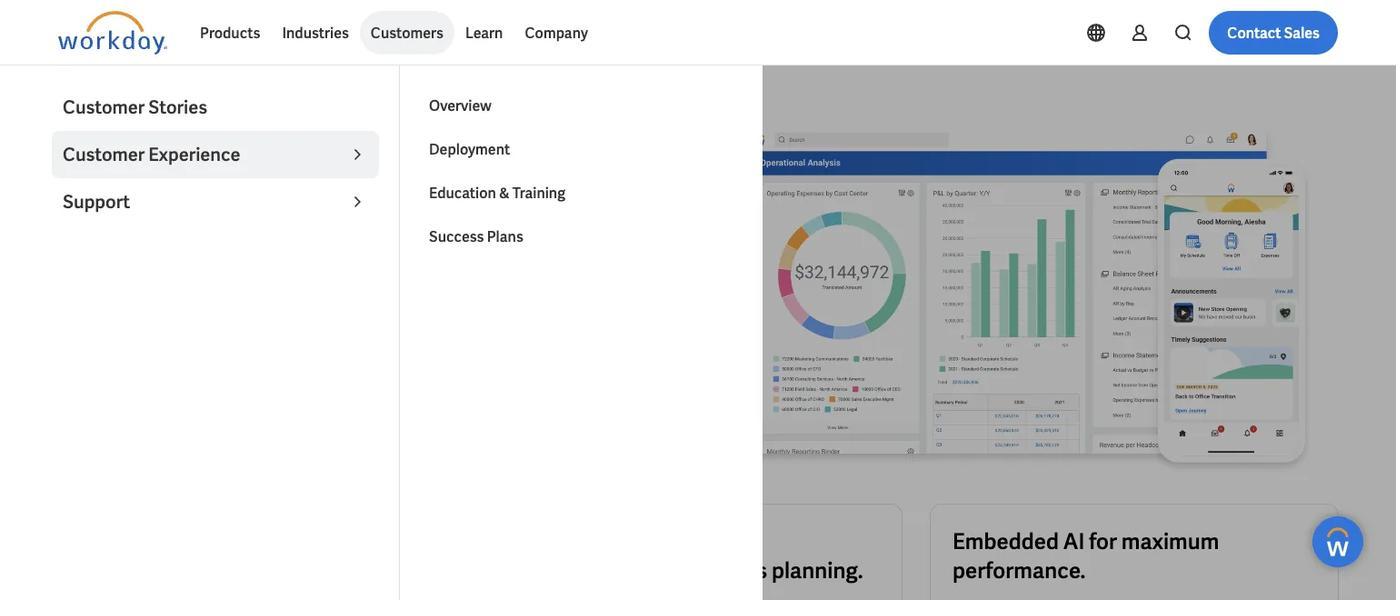 Task type: vqa. For each thing, say whether or not it's contained in the screenshot.
Plan like never before. at the left top of the page
yes



Task type: locate. For each thing, give the bounding box(es) containing it.
customer up support at left top
[[63, 143, 145, 166]]

1 customer from the top
[[63, 95, 145, 119]]

stories
[[148, 95, 207, 119]]

performance.
[[953, 556, 1086, 584]]

2 customer from the top
[[63, 143, 145, 166]]

move forward faster with collaborative, continuous planning.
[[517, 527, 864, 584]]

company-
[[482, 295, 563, 319]]

planning
[[284, 295, 356, 319]]

customer
[[63, 95, 145, 119], [63, 143, 145, 166]]

how
[[93, 295, 128, 319]]

training
[[511, 183, 564, 202]]

1 vertical spatial customer
[[63, 143, 145, 166]]

education
[[427, 183, 495, 202]]

desktop view of financial management operational analysis dashboard showing operating expenses by cost center and mobile view of human capital management home screen showing suggested tasks and announcements. image
[[713, 124, 1339, 476]]

overview
[[427, 96, 490, 115]]

never
[[232, 218, 344, 275]]

contact
[[1228, 23, 1282, 42]]

education & training link
[[416, 171, 744, 215]]

you
[[409, 295, 439, 319]]

ai
[[1064, 527, 1085, 555]]

learn button
[[455, 11, 514, 55]]

see
[[58, 295, 89, 319]]

0 vertical spatial customer
[[63, 95, 145, 119]]

support button
[[52, 178, 379, 226]]

customer inside dropdown button
[[63, 143, 145, 166]]

continuous
[[655, 556, 768, 584]]

before.
[[353, 218, 491, 275]]

success plans
[[427, 227, 522, 246]]

helps
[[360, 295, 405, 319]]

&
[[497, 183, 508, 202]]

like
[[155, 218, 224, 275]]

success plans link
[[416, 215, 744, 258]]

customer up the customer experience
[[63, 95, 145, 119]]

customer for customer experience
[[63, 143, 145, 166]]

planning.
[[772, 556, 864, 584]]

workday
[[132, 295, 203, 319]]

contact sales link
[[1210, 11, 1339, 55]]



Task type: describe. For each thing, give the bounding box(es) containing it.
experience
[[148, 143, 241, 166]]

customer stories
[[63, 95, 207, 119]]

education & training
[[427, 183, 564, 202]]

collaborative,
[[517, 556, 651, 584]]

move
[[517, 527, 572, 555]]

plans
[[485, 227, 522, 246]]

maximum
[[1122, 527, 1220, 555]]

contact sales
[[1228, 23, 1320, 42]]

customers
[[371, 23, 444, 42]]

support
[[63, 190, 130, 214]]

see how workday adaptive planning helps you plan company-wide.
[[58, 295, 606, 319]]

deployment
[[427, 140, 509, 159]]

sales
[[1285, 23, 1320, 42]]

products button
[[189, 11, 271, 55]]

plan like never before.
[[58, 218, 491, 275]]

customers button
[[360, 11, 455, 55]]

plan
[[442, 295, 478, 319]]

overview link
[[416, 84, 744, 127]]

industries button
[[271, 11, 360, 55]]

customer experience
[[63, 143, 241, 166]]

forward
[[576, 527, 654, 555]]

embedded
[[953, 527, 1059, 555]]

industries
[[282, 23, 349, 42]]

customer experience button
[[52, 131, 379, 178]]

plan
[[58, 218, 146, 275]]

customer stories link
[[52, 84, 379, 131]]

customer for customer stories
[[63, 95, 145, 119]]

for
[[1090, 527, 1118, 555]]

learn
[[465, 23, 503, 42]]

company
[[525, 23, 588, 42]]

wide.
[[563, 295, 606, 319]]

products
[[200, 23, 260, 42]]

embedded ai for maximum performance.
[[953, 527, 1220, 584]]

success
[[427, 227, 482, 246]]

deployment link
[[416, 127, 744, 171]]

with
[[720, 527, 764, 555]]

adaptive
[[207, 295, 280, 319]]

faster
[[658, 527, 716, 555]]

company button
[[514, 11, 599, 55]]

go to the homepage image
[[58, 11, 167, 55]]



